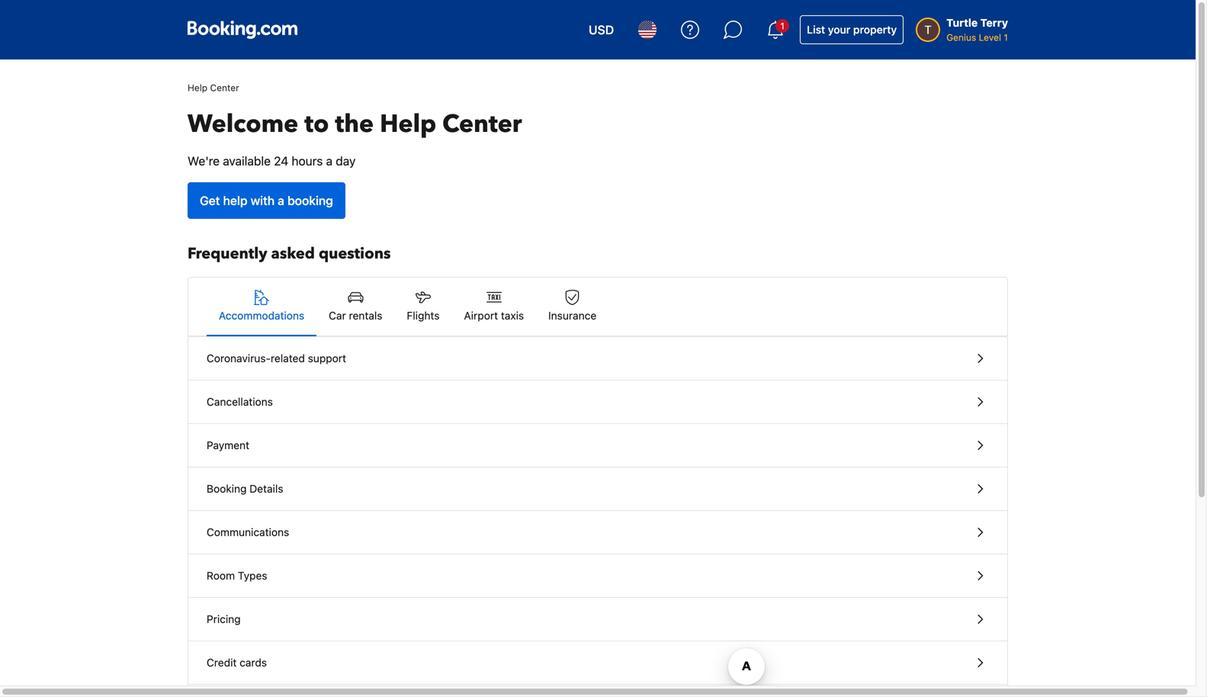 Task type: vqa. For each thing, say whether or not it's contained in the screenshot.
the Find cheaper? We'll refund the difference!
no



Task type: describe. For each thing, give the bounding box(es) containing it.
terry
[[981, 16, 1008, 29]]

help
[[223, 193, 248, 208]]

coronavirus-related support button
[[188, 337, 1008, 381]]

1 inside "button"
[[781, 21, 785, 31]]

credit cards
[[207, 656, 267, 669]]

list
[[807, 23, 825, 36]]

payment button
[[188, 424, 1008, 468]]

a inside button
[[278, 193, 284, 208]]

the
[[335, 108, 374, 141]]

genius
[[947, 32, 977, 43]]

car rentals
[[329, 309, 382, 322]]

airport taxis button
[[452, 278, 536, 336]]

cards
[[240, 656, 267, 669]]

get help with a booking button
[[188, 182, 345, 219]]

frequently
[[188, 243, 267, 264]]

related
[[271, 352, 305, 365]]

insurance
[[549, 309, 597, 322]]

types
[[238, 569, 267, 582]]

payment
[[207, 439, 249, 452]]

day
[[336, 154, 356, 168]]

0 vertical spatial a
[[326, 154, 333, 168]]

cancellations button
[[188, 381, 1008, 424]]

usd
[[589, 23, 614, 37]]

booking
[[288, 193, 333, 208]]

get
[[200, 193, 220, 208]]

insurance button
[[536, 278, 609, 336]]

cancellations
[[207, 395, 273, 408]]

airport taxis
[[464, 309, 524, 322]]

communications
[[207, 526, 289, 538]]

booking.com online hotel reservations image
[[188, 21, 297, 39]]

booking details
[[207, 482, 283, 495]]

flights
[[407, 309, 440, 322]]

car
[[329, 309, 346, 322]]

tab list containing accommodations
[[188, 278, 1008, 337]]

we're
[[188, 154, 220, 168]]

pricing button
[[188, 598, 1008, 641]]



Task type: locate. For each thing, give the bounding box(es) containing it.
frequently asked questions
[[188, 243, 391, 264]]

1 vertical spatial 1
[[1004, 32, 1008, 43]]

0 horizontal spatial center
[[210, 82, 239, 93]]

1 vertical spatial center
[[442, 108, 522, 141]]

0 horizontal spatial 1
[[781, 21, 785, 31]]

to
[[304, 108, 329, 141]]

usd button
[[580, 11, 623, 48]]

help center
[[188, 82, 239, 93]]

list your property
[[807, 23, 897, 36]]

1 left list
[[781, 21, 785, 31]]

coronavirus-
[[207, 352, 271, 365]]

welcome
[[188, 108, 298, 141]]

a left day
[[326, 154, 333, 168]]

0 vertical spatial 1
[[781, 21, 785, 31]]

property
[[853, 23, 897, 36]]

help right the
[[380, 108, 436, 141]]

your
[[828, 23, 851, 36]]

0 vertical spatial help
[[188, 82, 208, 93]]

accommodations button
[[207, 278, 317, 336]]

support
[[308, 352, 346, 365]]

room
[[207, 569, 235, 582]]

1 horizontal spatial help
[[380, 108, 436, 141]]

1 horizontal spatial a
[[326, 154, 333, 168]]

welcome to the help center
[[188, 108, 522, 141]]

car rentals button
[[317, 278, 395, 336]]

room types button
[[188, 555, 1008, 598]]

available
[[223, 154, 271, 168]]

rentals
[[349, 309, 382, 322]]

accommodations
[[219, 309, 304, 322]]

booking
[[207, 482, 247, 495]]

1
[[781, 21, 785, 31], [1004, 32, 1008, 43]]

0 vertical spatial center
[[210, 82, 239, 93]]

pricing
[[207, 613, 241, 625]]

taxis
[[501, 309, 524, 322]]

credit
[[207, 656, 237, 669]]

0 horizontal spatial a
[[278, 193, 284, 208]]

booking details button
[[188, 468, 1008, 511]]

room types
[[207, 569, 267, 582]]

a right with
[[278, 193, 284, 208]]

1 vertical spatial help
[[380, 108, 436, 141]]

airport
[[464, 309, 498, 322]]

asked
[[271, 243, 315, 264]]

hours
[[292, 154, 323, 168]]

turtle terry genius level 1
[[947, 16, 1008, 43]]

level
[[979, 32, 1002, 43]]

1 horizontal spatial 1
[[1004, 32, 1008, 43]]

we're available 24 hours a day
[[188, 154, 356, 168]]

1 horizontal spatial center
[[442, 108, 522, 141]]

list your property link
[[800, 15, 904, 44]]

24
[[274, 154, 288, 168]]

credit cards button
[[188, 641, 1008, 685]]

details
[[250, 482, 283, 495]]

get help with a booking
[[200, 193, 333, 208]]

help up welcome
[[188, 82, 208, 93]]

0 horizontal spatial help
[[188, 82, 208, 93]]

1 vertical spatial a
[[278, 193, 284, 208]]

1 inside turtle terry genius level 1
[[1004, 32, 1008, 43]]

help
[[188, 82, 208, 93], [380, 108, 436, 141]]

with
[[251, 193, 275, 208]]

1 button
[[758, 11, 794, 48]]

turtle
[[947, 16, 978, 29]]

coronavirus-related support
[[207, 352, 346, 365]]

communications button
[[188, 511, 1008, 555]]

flights button
[[395, 278, 452, 336]]

1 right level
[[1004, 32, 1008, 43]]

center
[[210, 82, 239, 93], [442, 108, 522, 141]]

questions
[[319, 243, 391, 264]]

tab list
[[188, 278, 1008, 337]]

a
[[326, 154, 333, 168], [278, 193, 284, 208]]



